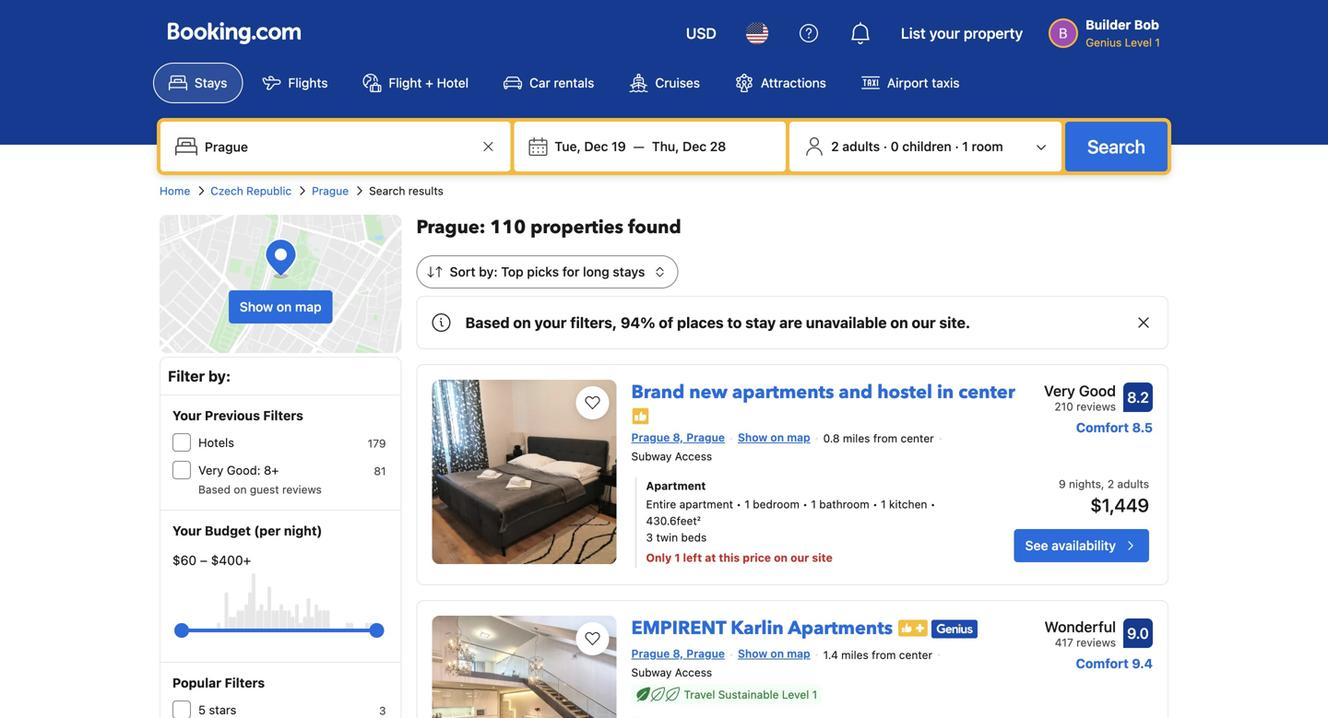 Task type: describe. For each thing, give the bounding box(es) containing it.
to
[[727, 314, 742, 332]]

179
[[368, 437, 386, 450]]

brand new apartments and hostel in center
[[632, 380, 1016, 405]]

flight
[[389, 75, 422, 90]]

rentals
[[554, 75, 595, 90]]

0 vertical spatial center
[[959, 380, 1016, 405]]

usd
[[686, 24, 717, 42]]

8, for brand
[[673, 431, 684, 444]]

center for brand new apartments and hostel in center
[[901, 432, 934, 445]]

1 down apartment "link"
[[811, 498, 816, 511]]

8.5
[[1133, 420, 1153, 435]]

guest
[[250, 483, 279, 496]]

previous
[[205, 408, 260, 423]]

very for good
[[1044, 382, 1076, 400]]

5
[[198, 703, 206, 717]]

stay
[[746, 314, 776, 332]]

9
[[1059, 478, 1066, 491]]

list
[[901, 24, 926, 42]]

flight + hotel link
[[347, 63, 484, 103]]

stars
[[209, 703, 237, 717]]

brand
[[632, 380, 685, 405]]

taxis
[[932, 75, 960, 90]]

very good element
[[1044, 380, 1116, 402]]

your for your budget (per night)
[[173, 524, 202, 539]]

from for apartments
[[872, 649, 896, 662]]

$60 – $400+
[[173, 553, 251, 568]]

5 stars
[[198, 703, 237, 717]]

show on map button
[[229, 291, 333, 324]]

children
[[903, 139, 952, 154]]

0 horizontal spatial level
[[782, 689, 809, 702]]

0.8
[[824, 432, 840, 445]]

81
[[374, 465, 386, 478]]

karlin
[[731, 616, 784, 642]]

very good 210 reviews
[[1044, 382, 1116, 413]]

access for brand
[[675, 450, 712, 463]]

by: for sort
[[479, 264, 498, 280]]

show for empirent
[[738, 648, 768, 661]]

center for empirent karlin apartments
[[899, 649, 933, 662]]

sustainable
[[718, 689, 779, 702]]

access for empirent
[[675, 667, 712, 680]]

filter
[[168, 368, 205, 385]]

2 • from the left
[[803, 498, 808, 511]]

hotel
[[437, 75, 469, 90]]

1 left bedroom
[[745, 498, 750, 511]]

cruises link
[[614, 63, 716, 103]]

apartment link
[[646, 478, 958, 495]]

apartment
[[646, 480, 706, 493]]

2 · from the left
[[955, 139, 959, 154]]

94%
[[621, 314, 656, 332]]

wonderful element
[[1045, 616, 1116, 638]]

popular
[[173, 676, 222, 691]]

new
[[689, 380, 728, 405]]

brand new apartments and hostel in center link
[[632, 373, 1016, 405]]

car rentals
[[530, 75, 595, 90]]

bedroom
[[753, 498, 800, 511]]

long
[[583, 264, 610, 280]]

subway for brand new apartments and hostel in center
[[632, 450, 672, 463]]

results
[[408, 185, 444, 197]]

left
[[683, 552, 702, 565]]

3 inside apartment entire apartment • 1 bedroom • 1 bathroom • 1 kitchen • 430.6feet² 3 twin beds only 1 left at this price on our site
[[646, 531, 653, 544]]

tue, dec 19 — thu, dec 28
[[555, 139, 726, 154]]

9.4
[[1132, 656, 1153, 672]]

thu, dec 28 button
[[645, 130, 734, 163]]

sort by: top picks for long stays
[[450, 264, 645, 280]]

adults inside 9 nights , 2 adults $1,449
[[1118, 478, 1150, 491]]

flights
[[288, 75, 328, 90]]

0 horizontal spatial 3
[[379, 705, 386, 718]]

2 inside 9 nights , 2 adults $1,449
[[1108, 478, 1115, 491]]

in
[[937, 380, 954, 405]]

8.2
[[1128, 389, 1149, 406]]

your account menu builder bob genius level 1 element
[[1049, 8, 1168, 51]]

–
[[200, 553, 207, 568]]

1 left the kitchen
[[881, 498, 886, 511]]

good:
[[227, 464, 261, 477]]

filter by:
[[168, 368, 231, 385]]

show on map for empirent
[[738, 648, 811, 661]]

empirent karlin apartments image
[[432, 616, 617, 719]]

popular filters
[[173, 676, 265, 691]]

car rentals link
[[488, 63, 610, 103]]

home link
[[160, 183, 190, 199]]

room
[[972, 139, 1004, 154]]

3 • from the left
[[873, 498, 878, 511]]

very for good:
[[198, 464, 224, 477]]

hotels
[[198, 436, 234, 450]]

hostel
[[878, 380, 933, 405]]

map inside 'button'
[[295, 299, 322, 315]]

reviews for good
[[1077, 400, 1116, 413]]

only
[[646, 552, 672, 565]]

prague 8, prague for empirent
[[632, 648, 725, 661]]

of
[[659, 314, 674, 332]]

on inside apartment entire apartment • 1 bedroom • 1 bathroom • 1 kitchen • 430.6feet² 3 twin beds only 1 left at this price on our site
[[774, 552, 788, 565]]

genius
[[1086, 36, 1122, 49]]

see availability
[[1026, 538, 1116, 554]]

apartment
[[680, 498, 733, 511]]

price
[[743, 552, 771, 565]]

bathroom
[[819, 498, 870, 511]]

prague: 110 properties found
[[417, 215, 681, 240]]

attractions link
[[720, 63, 842, 103]]

search results
[[369, 185, 444, 197]]

show on map inside 'button'
[[240, 299, 322, 315]]

list your property
[[901, 24, 1023, 42]]

site
[[812, 552, 833, 565]]

miles for apartments
[[843, 432, 870, 445]]

show on map for brand
[[738, 431, 811, 444]]

property
[[964, 24, 1023, 42]]

entire
[[646, 498, 677, 511]]

car
[[530, 75, 551, 90]]

on inside 'button'
[[277, 299, 292, 315]]

based for based on guest reviews
[[198, 483, 231, 496]]

search button
[[1066, 122, 1168, 172]]

at
[[705, 552, 716, 565]]

see
[[1026, 538, 1049, 554]]

map for brand
[[787, 431, 811, 444]]

prague 8, prague for brand
[[632, 431, 725, 444]]

0 vertical spatial our
[[912, 314, 936, 332]]

properties
[[531, 215, 624, 240]]

builder
[[1086, 17, 1131, 32]]

apartments
[[732, 380, 834, 405]]

$1,449
[[1091, 495, 1150, 516]]

$60
[[173, 553, 197, 568]]

based on guest reviews
[[198, 483, 322, 496]]



Task type: vqa. For each thing, say whether or not it's contained in the screenshot.
the topmost Based
yes



Task type: locate. For each thing, give the bounding box(es) containing it.
adults left 0
[[843, 139, 880, 154]]

0 vertical spatial subway
[[632, 450, 672, 463]]

1 inside dropdown button
[[963, 139, 969, 154]]

prague
[[312, 185, 349, 197], [632, 431, 670, 444], [687, 431, 725, 444], [632, 648, 670, 661], [687, 648, 725, 661]]

list your property link
[[890, 11, 1034, 55]]

1 your from the top
[[173, 408, 202, 423]]

1 vertical spatial map
[[787, 431, 811, 444]]

1 vertical spatial miles
[[842, 649, 869, 662]]

attractions
[[761, 75, 827, 90]]

0 horizontal spatial very
[[198, 464, 224, 477]]

1 subway from the top
[[632, 450, 672, 463]]

based down top
[[466, 314, 510, 332]]

empirent
[[632, 616, 726, 642]]

1 dec from the left
[[584, 139, 608, 154]]

czech republic link
[[211, 183, 292, 199]]

0 horizontal spatial dec
[[584, 139, 608, 154]]

1 horizontal spatial our
[[912, 314, 936, 332]]

your right list
[[930, 24, 960, 42]]

0 horizontal spatial 2
[[831, 139, 839, 154]]

8,
[[673, 431, 684, 444], [673, 648, 684, 661]]

2 vertical spatial map
[[787, 648, 811, 661]]

stays
[[195, 75, 227, 90]]

· left 0
[[884, 139, 888, 154]]

center inside the 1.4 miles from center subway access
[[899, 649, 933, 662]]

2 vertical spatial show
[[738, 648, 768, 661]]

adults inside dropdown button
[[843, 139, 880, 154]]

1 left left
[[675, 552, 680, 565]]

• down apartment "link"
[[803, 498, 808, 511]]

this property is part of our preferred partner program. it's committed to providing excellent service and good value. it'll pay us a higher commission if you make a booking. image
[[632, 407, 650, 426], [632, 407, 650, 426]]

· right 'children'
[[955, 139, 959, 154]]

reviews down the good
[[1077, 400, 1116, 413]]

1 vertical spatial filters
[[225, 676, 265, 691]]

from down hostel
[[874, 432, 898, 445]]

access up apartment on the bottom of page
[[675, 450, 712, 463]]

2 adults · 0 children · 1 room
[[831, 139, 1004, 154]]

2
[[831, 139, 839, 154], [1108, 478, 1115, 491]]

apartment entire apartment • 1 bedroom • 1 bathroom • 1 kitchen • 430.6feet² 3 twin beds only 1 left at this price on our site
[[646, 480, 936, 565]]

0 vertical spatial by:
[[479, 264, 498, 280]]

wonderful
[[1045, 619, 1116, 636]]

1 horizontal spatial adults
[[1118, 478, 1150, 491]]

access inside 0.8 miles from center subway access
[[675, 450, 712, 463]]

0 horizontal spatial ·
[[884, 139, 888, 154]]

0 vertical spatial show on map
[[240, 299, 322, 315]]

19
[[612, 139, 626, 154]]

good
[[1079, 382, 1116, 400]]

comfort for empirent karlin apartments
[[1076, 656, 1129, 672]]

2 vertical spatial show on map
[[738, 648, 811, 661]]

0 vertical spatial 2
[[831, 139, 839, 154]]

1 vertical spatial prague 8, prague
[[632, 648, 725, 661]]

availability
[[1052, 538, 1116, 554]]

usd button
[[675, 11, 728, 55]]

this property is part of our preferred plus program. it's committed to providing outstanding service and excellent value. it'll pay us a higher commission if you make a booking. image
[[899, 621, 928, 637]]

0.8 miles from center subway access
[[632, 432, 934, 463]]

0 vertical spatial very
[[1044, 382, 1076, 400]]

0 horizontal spatial search
[[369, 185, 405, 197]]

subway inside the 1.4 miles from center subway access
[[632, 667, 672, 680]]

scored 9.0 element
[[1124, 619, 1153, 649]]

1 vertical spatial center
[[901, 432, 934, 445]]

nights
[[1069, 478, 1101, 491]]

show on map
[[240, 299, 322, 315], [738, 431, 811, 444], [738, 648, 811, 661]]

4 • from the left
[[931, 498, 936, 511]]

your left filters,
[[535, 314, 567, 332]]

flight + hotel
[[389, 75, 469, 90]]

subway up apartment on the bottom of page
[[632, 450, 672, 463]]

subway inside 0.8 miles from center subway access
[[632, 450, 672, 463]]

access up 'travel'
[[675, 667, 712, 680]]

center inside 0.8 miles from center subway access
[[901, 432, 934, 445]]

bob
[[1135, 17, 1160, 32]]

reviews for on
[[282, 483, 322, 496]]

0 vertical spatial your
[[930, 24, 960, 42]]

0 vertical spatial 3
[[646, 531, 653, 544]]

from
[[874, 432, 898, 445], [872, 649, 896, 662]]

0 vertical spatial adults
[[843, 139, 880, 154]]

0 vertical spatial filters
[[263, 408, 303, 423]]

1 vertical spatial 8,
[[673, 648, 684, 661]]

•
[[737, 498, 742, 511], [803, 498, 808, 511], [873, 498, 878, 511], [931, 498, 936, 511]]

1 vertical spatial show on map
[[738, 431, 811, 444]]

0 horizontal spatial your
[[535, 314, 567, 332]]

this property is part of our preferred plus program. it's committed to providing outstanding service and excellent value. it'll pay us a higher commission if you make a booking. image
[[899, 621, 928, 637]]

scored 8.2 element
[[1124, 383, 1153, 412]]

2 prague 8, prague from the top
[[632, 648, 725, 661]]

1 vertical spatial 2
[[1108, 478, 1115, 491]]

filters up stars
[[225, 676, 265, 691]]

1 vertical spatial adults
[[1118, 478, 1150, 491]]

0 vertical spatial search
[[1088, 136, 1146, 157]]

from down apartments
[[872, 649, 896, 662]]

1 horizontal spatial 2
[[1108, 478, 1115, 491]]

1 vertical spatial based
[[198, 483, 231, 496]]

0 vertical spatial level
[[1125, 36, 1152, 49]]

miles
[[843, 432, 870, 445], [842, 649, 869, 662]]

very good: 8+
[[198, 464, 279, 477]]

2 adults · 0 children · 1 room button
[[797, 129, 1055, 164]]

1 vertical spatial your
[[535, 314, 567, 332]]

reviews inside very good 210 reviews
[[1077, 400, 1116, 413]]

comfort down the good
[[1077, 420, 1129, 435]]

brand new apartments and hostel in center image
[[432, 380, 617, 565]]

0 vertical spatial reviews
[[1077, 400, 1116, 413]]

picks
[[527, 264, 559, 280]]

comfort 9.4
[[1076, 656, 1153, 672]]

stays link
[[153, 63, 243, 103]]

search results updated. prague: 110 properties found. applied filters: guesthouses, apartments, boats, homestays, bed and breakfasts, ryokans, farm stays, resort villages, villas, campgrounds, condo hotels, vacation homes, country houses, luxury tents, riads, chalets, condos, cottages, gites. element
[[417, 215, 1169, 241]]

2 access from the top
[[675, 667, 712, 680]]

2 inside dropdown button
[[831, 139, 839, 154]]

1 comfort from the top
[[1077, 420, 1129, 435]]

0 horizontal spatial adults
[[843, 139, 880, 154]]

miles right 0.8
[[843, 432, 870, 445]]

1 vertical spatial access
[[675, 667, 712, 680]]

1 horizontal spatial dec
[[683, 139, 707, 154]]

1 horizontal spatial based
[[466, 314, 510, 332]]

map for empirent
[[787, 648, 811, 661]]

1 horizontal spatial level
[[1125, 36, 1152, 49]]

1 inside builder bob genius level 1
[[1155, 36, 1161, 49]]

top
[[501, 264, 524, 280]]

stays
[[613, 264, 645, 280]]

0
[[891, 139, 899, 154]]

,
[[1101, 478, 1105, 491]]

home
[[160, 185, 190, 197]]

adults up $1,449
[[1118, 478, 1150, 491]]

miles inside the 1.4 miles from center subway access
[[842, 649, 869, 662]]

budget
[[205, 524, 251, 539]]

our left the site
[[791, 552, 809, 565]]

dec left 28
[[683, 139, 707, 154]]

1 left room
[[963, 139, 969, 154]]

kitchen
[[889, 498, 928, 511]]

flights link
[[247, 63, 344, 103]]

wonderful 417 reviews
[[1045, 619, 1116, 650]]

2 comfort from the top
[[1076, 656, 1129, 672]]

your for your previous filters
[[173, 408, 202, 423]]

0 horizontal spatial by:
[[208, 368, 231, 385]]

1 down the 1.4 miles from center subway access on the bottom of page
[[812, 689, 818, 702]]

czech
[[211, 185, 243, 197]]

1 vertical spatial our
[[791, 552, 809, 565]]

1 vertical spatial search
[[369, 185, 405, 197]]

reviews down wonderful
[[1077, 637, 1116, 650]]

level down the 1.4 miles from center subway access on the bottom of page
[[782, 689, 809, 702]]

1 horizontal spatial your
[[930, 24, 960, 42]]

1 vertical spatial reviews
[[282, 483, 322, 496]]

booking.com image
[[168, 22, 301, 44]]

0 horizontal spatial based
[[198, 483, 231, 496]]

your down filter
[[173, 408, 202, 423]]

430.6feet²
[[646, 515, 701, 528]]

found
[[628, 215, 681, 240]]

1 vertical spatial your
[[173, 524, 202, 539]]

9.0
[[1128, 625, 1149, 643]]

8, for empirent
[[673, 648, 684, 661]]

center down hostel
[[901, 432, 934, 445]]

comfort down wonderful 417 reviews
[[1076, 656, 1129, 672]]

1 vertical spatial by:
[[208, 368, 231, 385]]

1 down 'bob'
[[1155, 36, 1161, 49]]

dec left "19"
[[584, 139, 608, 154]]

our left site.
[[912, 314, 936, 332]]

search for search
[[1088, 136, 1146, 157]]

reviews right guest
[[282, 483, 322, 496]]

comfort
[[1077, 420, 1129, 435], [1076, 656, 1129, 672]]

• right apartment
[[737, 498, 742, 511]]

prague 8, prague up apartment on the bottom of page
[[632, 431, 725, 444]]

0 vertical spatial prague 8, prague
[[632, 431, 725, 444]]

·
[[884, 139, 888, 154], [955, 139, 959, 154]]

• right bathroom
[[873, 498, 878, 511]]

from for apartments
[[874, 432, 898, 445]]

very down 'hotels'
[[198, 464, 224, 477]]

1 vertical spatial 3
[[379, 705, 386, 718]]

empirent karlin apartments
[[632, 616, 893, 642]]

based down very good: 8+ on the left
[[198, 483, 231, 496]]

0 vertical spatial miles
[[843, 432, 870, 445]]

1 vertical spatial comfort
[[1076, 656, 1129, 672]]

twin
[[656, 531, 678, 544]]

subway for empirent karlin apartments
[[632, 667, 672, 680]]

tue, dec 19 button
[[547, 130, 634, 163]]

Where are you going? field
[[197, 130, 477, 163]]

group
[[182, 616, 377, 646]]

miles for apartments
[[842, 649, 869, 662]]

comfort for brand new apartments and hostel in center
[[1077, 420, 1129, 435]]

are
[[780, 314, 803, 332]]

2 right ,
[[1108, 478, 1115, 491]]

1 • from the left
[[737, 498, 742, 511]]

czech republic
[[211, 185, 292, 197]]

prague link
[[312, 183, 349, 199]]

0 vertical spatial map
[[295, 299, 322, 315]]

2 subway from the top
[[632, 667, 672, 680]]

1 access from the top
[[675, 450, 712, 463]]

apartments
[[788, 616, 893, 642]]

1 vertical spatial very
[[198, 464, 224, 477]]

cruises
[[655, 75, 700, 90]]

level down 'bob'
[[1125, 36, 1152, 49]]

our inside apartment entire apartment • 1 bedroom • 1 bathroom • 1 kitchen • 430.6feet² 3 twin beds only 1 left at this price on our site
[[791, 552, 809, 565]]

1 · from the left
[[884, 139, 888, 154]]

show for brand
[[738, 431, 768, 444]]

level inside builder bob genius level 1
[[1125, 36, 1152, 49]]

travel sustainable level 1
[[684, 689, 818, 702]]

1 vertical spatial from
[[872, 649, 896, 662]]

8, down the empirent
[[673, 648, 684, 661]]

your up the $60 at left
[[173, 524, 202, 539]]

from inside 0.8 miles from center subway access
[[874, 432, 898, 445]]

2 left 0
[[831, 139, 839, 154]]

by: right filter
[[208, 368, 231, 385]]

1 vertical spatial level
[[782, 689, 809, 702]]

prague 8, prague down the empirent
[[632, 648, 725, 661]]

0 vertical spatial your
[[173, 408, 202, 423]]

from inside the 1.4 miles from center subway access
[[872, 649, 896, 662]]

access inside the 1.4 miles from center subway access
[[675, 667, 712, 680]]

1 vertical spatial show
[[738, 431, 768, 444]]

miles right 1.4
[[842, 649, 869, 662]]

on
[[277, 299, 292, 315], [513, 314, 531, 332], [891, 314, 909, 332], [771, 431, 784, 444], [234, 483, 247, 496], [774, 552, 788, 565], [771, 648, 784, 661]]

center down this property is part of our preferred plus program. it's committed to providing outstanding service and excellent value. it'll pay us a higher commission if you make a booking. image
[[899, 649, 933, 662]]

• right the kitchen
[[931, 498, 936, 511]]

417
[[1055, 637, 1074, 650]]

1 prague 8, prague from the top
[[632, 431, 725, 444]]

access
[[675, 450, 712, 463], [675, 667, 712, 680]]

0 vertical spatial 8,
[[673, 431, 684, 444]]

0 vertical spatial based
[[466, 314, 510, 332]]

1 8, from the top
[[673, 431, 684, 444]]

night)
[[284, 524, 322, 539]]

show inside 'button'
[[240, 299, 273, 315]]

filters right previous
[[263, 408, 303, 423]]

1
[[1155, 36, 1161, 49], [963, 139, 969, 154], [745, 498, 750, 511], [811, 498, 816, 511], [881, 498, 886, 511], [675, 552, 680, 565], [812, 689, 818, 702]]

0 vertical spatial from
[[874, 432, 898, 445]]

search
[[1088, 136, 1146, 157], [369, 185, 405, 197]]

based for based on your filters, 94% of places to stay are unavailable on our site.
[[466, 314, 510, 332]]

2 vertical spatial center
[[899, 649, 933, 662]]

8, up apartment on the bottom of page
[[673, 431, 684, 444]]

very inside very good 210 reviews
[[1044, 382, 1076, 400]]

1.4 miles from center subway access
[[632, 649, 933, 680]]

by: for filter
[[208, 368, 231, 385]]

1 horizontal spatial 3
[[646, 531, 653, 544]]

reviews inside wonderful 417 reviews
[[1077, 637, 1116, 650]]

2 your from the top
[[173, 524, 202, 539]]

genius discounts available at this property. image
[[932, 621, 978, 639], [932, 621, 978, 639]]

0 vertical spatial comfort
[[1077, 420, 1129, 435]]

1 horizontal spatial by:
[[479, 264, 498, 280]]

1 horizontal spatial search
[[1088, 136, 1146, 157]]

your
[[930, 24, 960, 42], [535, 314, 567, 332]]

dec
[[584, 139, 608, 154], [683, 139, 707, 154]]

by: left top
[[479, 264, 498, 280]]

subway down the empirent
[[632, 667, 672, 680]]

0 horizontal spatial our
[[791, 552, 809, 565]]

search inside button
[[1088, 136, 1146, 157]]

1 vertical spatial subway
[[632, 667, 672, 680]]

see availability link
[[1015, 530, 1150, 563]]

(per
[[254, 524, 281, 539]]

9 nights , 2 adults $1,449
[[1059, 478, 1150, 516]]

2 vertical spatial reviews
[[1077, 637, 1116, 650]]

very
[[1044, 382, 1076, 400], [198, 464, 224, 477]]

center right in on the bottom right of page
[[959, 380, 1016, 405]]

beds
[[681, 531, 707, 544]]

republic
[[246, 185, 292, 197]]

search for search results
[[369, 185, 405, 197]]

0 vertical spatial access
[[675, 450, 712, 463]]

miles inside 0.8 miles from center subway access
[[843, 432, 870, 445]]

for
[[563, 264, 580, 280]]

0 vertical spatial show
[[240, 299, 273, 315]]

sort
[[450, 264, 476, 280]]

very up 210
[[1044, 382, 1076, 400]]

1 horizontal spatial ·
[[955, 139, 959, 154]]

1 horizontal spatial very
[[1044, 382, 1076, 400]]

2 dec from the left
[[683, 139, 707, 154]]

2 8, from the top
[[673, 648, 684, 661]]

+
[[425, 75, 433, 90]]



